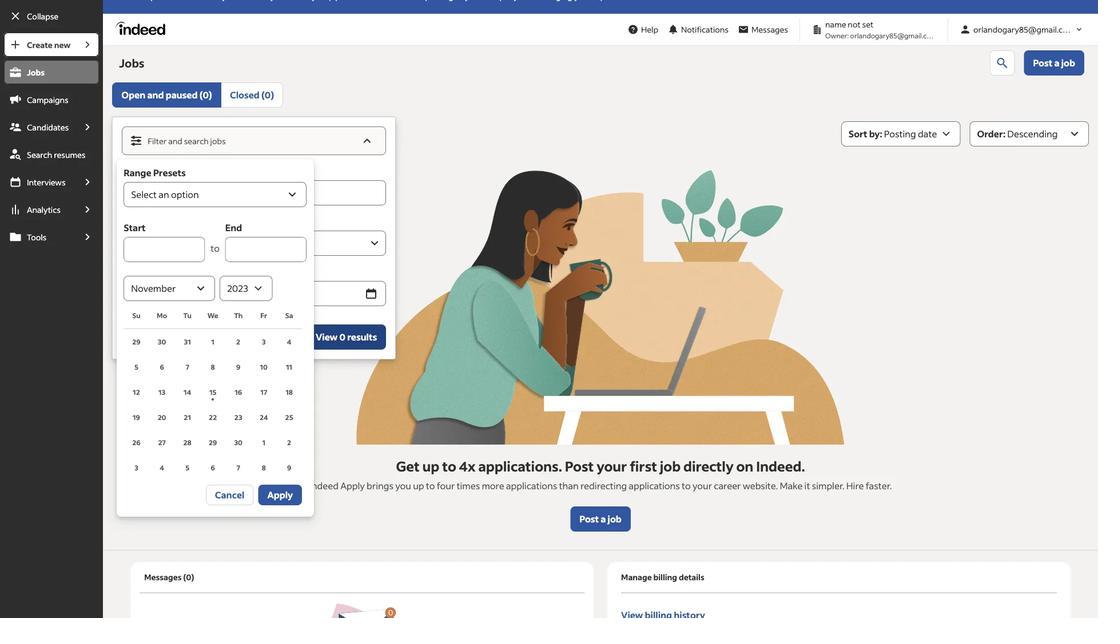 Task type: describe. For each thing, give the bounding box(es) containing it.
30 for 30 button to the left
[[158, 337, 166, 346]]

11 button
[[277, 354, 302, 379]]

campaigns
[[27, 94, 69, 105]]

search
[[184, 136, 209, 146]]

candidates link
[[3, 114, 76, 140]]

end
[[225, 222, 242, 234]]

indeed home image
[[116, 21, 171, 35]]

tu
[[183, 311, 192, 320]]

1 horizontal spatial 1 button
[[251, 430, 277, 455]]

by:
[[870, 128, 883, 140]]

a inside the post a job button
[[601, 513, 606, 525]]

results
[[348, 331, 377, 343]]

view 0 results
[[316, 331, 377, 343]]

orlandogary85@gmail.com inside name not set owner: orlandogary85@gmail.com
[[851, 31, 938, 40]]

we
[[208, 311, 218, 320]]

1 applications from the left
[[506, 480, 558, 492]]

Location field
[[127, 235, 364, 251]]

13 button
[[149, 379, 175, 405]]

view 0 results button
[[307, 325, 386, 350]]

search resumes
[[27, 149, 86, 160]]

(0) for closed (0)
[[262, 89, 274, 101]]

collapse
[[27, 11, 58, 21]]

1 vertical spatial 7 button
[[226, 455, 251, 480]]

name not set owner: orlandogary85@gmail.com element
[[808, 18, 942, 41]]

21 button
[[175, 405, 200, 430]]

candidates
[[27, 122, 69, 132]]

apply button
[[258, 485, 302, 505]]

10
[[260, 362, 268, 371]]

1 horizontal spatial 30 button
[[226, 430, 251, 455]]

open
[[121, 89, 146, 101]]

career
[[714, 480, 742, 492]]

22
[[209, 413, 217, 422]]

search candidates image
[[996, 56, 1010, 70]]

tools link
[[3, 224, 76, 250]]

posting
[[885, 128, 917, 140]]

expand image
[[368, 236, 382, 250]]

0 horizontal spatial 4 button
[[149, 455, 175, 480]]

1 vertical spatial 3
[[135, 463, 138, 472]]

tools
[[27, 232, 46, 242]]

1 vertical spatial 3 button
[[124, 455, 149, 480]]

than
[[560, 480, 579, 492]]

16
[[235, 387, 242, 396]]

apply inside get up to 4x applications. post your first job directly on indeed. indeed apply brings you up to four times more applications than redirecting applications to your career website. make it simpler. hire faster.
[[341, 480, 365, 492]]

job title
[[122, 165, 157, 177]]

28
[[183, 438, 192, 447]]

0 vertical spatial your
[[597, 457, 628, 475]]

get up to 4x applications. post your first job directly on indeed. indeed apply brings you up to four times more applications than redirecting applications to your career website. make it simpler. hire faster.
[[310, 457, 893, 492]]

as
[[158, 331, 168, 343]]

interviews link
[[3, 169, 76, 195]]

0 horizontal spatial 8
[[211, 362, 215, 371]]

10 button
[[251, 354, 277, 379]]

24
[[260, 413, 268, 422]]

apply inside button
[[268, 489, 293, 501]]

1 vertical spatial 2 button
[[277, 430, 302, 455]]

default
[[169, 331, 200, 343]]

th
[[234, 311, 243, 320]]

1 horizontal spatial 8
[[262, 463, 266, 472]]

17
[[261, 387, 267, 396]]

(0) for messages (0)
[[183, 572, 194, 582]]

sort
[[849, 128, 868, 140]]

11
[[286, 362, 293, 371]]

cancel button
[[206, 485, 254, 505]]

menu bar containing create new
[[0, 32, 103, 618]]

analytics
[[27, 204, 61, 215]]

0 vertical spatial 4
[[287, 337, 292, 346]]

0 vertical spatial 5
[[135, 362, 138, 371]]

messages for messages (0)
[[144, 572, 182, 582]]

1 for the right 1 button
[[262, 438, 266, 447]]

20 button
[[149, 405, 175, 430]]

0 horizontal spatial 1 button
[[200, 329, 226, 354]]

directly
[[684, 457, 734, 475]]

grid containing su
[[124, 301, 302, 480]]

closed
[[230, 89, 260, 101]]

more
[[482, 480, 505, 492]]

on
[[737, 457, 754, 475]]

2 for the bottom 2 button
[[287, 438, 291, 447]]

indeed.
[[757, 457, 806, 475]]

22 button
[[200, 405, 226, 430]]

manage billing details
[[622, 572, 705, 582]]

to left "end" field
[[211, 242, 220, 254]]

brings
[[367, 480, 394, 492]]

0 horizontal spatial 7
[[186, 362, 189, 371]]

simpler.
[[813, 480, 845, 492]]

help button
[[623, 19, 663, 40]]

21
[[184, 413, 191, 422]]

notifications
[[682, 24, 729, 35]]

15
[[209, 387, 217, 396]]

1 vertical spatial 5
[[186, 463, 190, 472]]

to down directly
[[682, 480, 691, 492]]

help
[[642, 24, 659, 35]]

1 vertical spatial 4
[[160, 463, 164, 472]]

post inside button
[[580, 513, 599, 525]]

descending
[[1008, 128, 1059, 140]]

0 horizontal spatial 9 button
[[226, 354, 251, 379]]

post inside get up to 4x applications. post your first job directly on indeed. indeed apply brings you up to four times more applications than redirecting applications to your career website. make it simpler. hire faster.
[[565, 457, 594, 475]]

0 vertical spatial post a job
[[1034, 57, 1076, 69]]

6 for the top '6' button
[[160, 362, 164, 371]]

create new
[[27, 39, 71, 50]]

2 for the left 2 button
[[236, 337, 241, 346]]

0 vertical spatial post
[[1034, 57, 1053, 69]]

collapse button
[[3, 3, 100, 29]]

1 vertical spatial 29 button
[[200, 430, 226, 455]]

1 horizontal spatial 5 button
[[175, 455, 200, 480]]

0 horizontal spatial 5 button
[[124, 354, 149, 379]]

0 horizontal spatial 9
[[236, 362, 241, 371]]

14
[[184, 387, 191, 396]]

hire
[[847, 480, 865, 492]]

18 button
[[277, 379, 302, 405]]

post a job link
[[1025, 50, 1085, 76]]

1 horizontal spatial jobs
[[119, 56, 145, 70]]

name not set owner: orlandogary85@gmail.com
[[826, 19, 938, 40]]

12
[[133, 387, 140, 396]]

filter
[[148, 136, 167, 146]]

0 vertical spatial 4 button
[[277, 329, 302, 354]]

1 for 1 button to the left
[[211, 337, 215, 346]]

27 button
[[149, 430, 175, 455]]

26
[[132, 438, 141, 447]]

location
[[122, 215, 160, 227]]

post a job inside button
[[580, 513, 622, 525]]

6 for the rightmost '6' button
[[211, 463, 215, 472]]

0 vertical spatial job
[[1062, 57, 1076, 69]]

create new link
[[3, 32, 76, 57]]

order:
[[978, 128, 1006, 140]]

choose a date image
[[365, 287, 378, 300]]

orlandogary85@gmail.com inside popup button
[[974, 24, 1076, 35]]

Job title text field
[[122, 180, 386, 205]]

times
[[457, 480, 480, 492]]

filter and search jobs element
[[123, 127, 386, 155]]

Start field
[[124, 237, 205, 262]]

1 horizontal spatial 8 button
[[251, 455, 277, 480]]

resumes
[[54, 149, 86, 160]]

website.
[[743, 480, 779, 492]]



Task type: vqa. For each thing, say whether or not it's contained in the screenshot.
reputation.
no



Task type: locate. For each thing, give the bounding box(es) containing it.
29
[[132, 337, 141, 346], [209, 438, 217, 447]]

6 button up 13 at the left bottom of page
[[149, 354, 175, 379]]

29 button down su at the bottom left of page
[[124, 329, 149, 354]]

1 down 24 button
[[262, 438, 266, 447]]

applications
[[506, 480, 558, 492], [629, 480, 680, 492]]

details
[[679, 572, 705, 582]]

0 horizontal spatial 30
[[158, 337, 166, 346]]

1 vertical spatial 7
[[237, 463, 240, 472]]

29 button
[[124, 329, 149, 354], [200, 430, 226, 455]]

jobs
[[119, 56, 145, 70], [27, 67, 45, 77]]

2 applications from the left
[[629, 480, 680, 492]]

30 for the right 30 button
[[234, 438, 243, 447]]

3
[[262, 337, 266, 346], [135, 463, 138, 472]]

31 button
[[175, 329, 200, 354]]

1 horizontal spatial a
[[1055, 57, 1060, 69]]

analytics link
[[3, 197, 76, 222]]

2 horizontal spatial (0)
[[262, 89, 274, 101]]

start
[[124, 222, 146, 234]]

1 horizontal spatial job
[[660, 457, 681, 475]]

0 vertical spatial 2
[[236, 337, 241, 346]]

up
[[423, 457, 440, 475], [413, 480, 424, 492]]

jobs up open
[[119, 56, 145, 70]]

1 vertical spatial 30
[[234, 438, 243, 447]]

1 vertical spatial 9 button
[[277, 455, 302, 480]]

8 button up 15
[[200, 354, 226, 379]]

0 horizontal spatial post a job
[[580, 513, 622, 525]]

1 horizontal spatial your
[[693, 480, 713, 492]]

3 button up 10
[[251, 329, 277, 354]]

set as default
[[143, 331, 200, 343]]

menu bar
[[0, 32, 103, 618]]

0 vertical spatial 9 button
[[226, 354, 251, 379]]

16 button
[[226, 379, 251, 405]]

create
[[27, 39, 53, 50]]

29 button down 22
[[200, 430, 226, 455]]

closed (0)
[[230, 89, 274, 101]]

0 vertical spatial 1 button
[[200, 329, 226, 354]]

3 up 10
[[262, 337, 266, 346]]

12 button
[[124, 379, 149, 405]]

1 horizontal spatial messages
[[752, 24, 789, 35]]

7 up cancel
[[237, 463, 240, 472]]

6 up 13 at the left bottom of page
[[160, 362, 164, 371]]

17 button
[[251, 379, 277, 405]]

2 down the 25 "button"
[[287, 438, 291, 447]]

7 button
[[175, 354, 200, 379], [226, 455, 251, 480]]

0 vertical spatial 8
[[211, 362, 215, 371]]

you
[[396, 480, 412, 492]]

1 horizontal spatial 7
[[237, 463, 240, 472]]

your
[[597, 457, 628, 475], [693, 480, 713, 492]]

15 button
[[200, 379, 226, 405]]

1 vertical spatial post
[[565, 457, 594, 475]]

get
[[396, 457, 420, 475]]

0 vertical spatial a
[[1055, 57, 1060, 69]]

search resumes link
[[3, 142, 100, 167]]

post a job button
[[571, 507, 631, 532]]

date
[[919, 128, 938, 140]]

4 button
[[277, 329, 302, 354], [149, 455, 175, 480]]

5 down 28 button
[[186, 463, 190, 472]]

1 vertical spatial 30 button
[[226, 430, 251, 455]]

filter and search jobs
[[148, 136, 226, 146]]

0 horizontal spatial 1
[[211, 337, 215, 346]]

applications down first
[[629, 480, 680, 492]]

7 button up 14
[[175, 354, 200, 379]]

1 vertical spatial 9
[[287, 463, 292, 472]]

apply left indeed
[[268, 489, 293, 501]]

4 down 27 button
[[160, 463, 164, 472]]

a inside post a job link
[[1055, 57, 1060, 69]]

1 horizontal spatial 2
[[287, 438, 291, 447]]

4 button up 11
[[277, 329, 302, 354]]

30 down 23 button on the bottom of the page
[[234, 438, 243, 447]]

25
[[285, 413, 293, 422]]

0 horizontal spatial 3
[[135, 463, 138, 472]]

1 vertical spatial up
[[413, 480, 424, 492]]

2 horizontal spatial job
[[1062, 57, 1076, 69]]

1 horizontal spatial 6 button
[[200, 455, 226, 480]]

4
[[287, 337, 292, 346], [160, 463, 164, 472]]

job right first
[[660, 457, 681, 475]]

0 horizontal spatial 5
[[135, 362, 138, 371]]

1 vertical spatial job
[[660, 457, 681, 475]]

search
[[27, 149, 52, 160]]

job down redirecting
[[608, 513, 622, 525]]

9 button up apply button
[[277, 455, 302, 480]]

post up than
[[565, 457, 594, 475]]

1 horizontal spatial 4
[[287, 337, 292, 346]]

1
[[211, 337, 215, 346], [262, 438, 266, 447]]

1 horizontal spatial 30
[[234, 438, 243, 447]]

1 horizontal spatial applications
[[629, 480, 680, 492]]

1 horizontal spatial 7 button
[[226, 455, 251, 480]]

19 button
[[124, 405, 149, 430]]

5 button
[[124, 354, 149, 379], [175, 455, 200, 480]]

4 button down 27
[[149, 455, 175, 480]]

0 vertical spatial 29 button
[[124, 329, 149, 354]]

1 vertical spatial 5 button
[[175, 455, 200, 480]]

6
[[160, 362, 164, 371], [211, 463, 215, 472]]

0 vertical spatial 30 button
[[149, 329, 175, 354]]

0 horizontal spatial and
[[147, 89, 164, 101]]

13
[[159, 387, 166, 396]]

messages link
[[734, 19, 793, 40]]

1 horizontal spatial 5
[[186, 463, 190, 472]]

1 vertical spatial 29
[[209, 438, 217, 447]]

to left 4x
[[443, 457, 457, 475]]

view
[[316, 331, 338, 343]]

and right open
[[147, 89, 164, 101]]

messages for messages
[[752, 24, 789, 35]]

job
[[1062, 57, 1076, 69], [660, 457, 681, 475], [608, 513, 622, 525]]

0 horizontal spatial 30 button
[[149, 329, 175, 354]]

job inside button
[[608, 513, 622, 525]]

1 vertical spatial 8 button
[[251, 455, 277, 480]]

0 horizontal spatial 6
[[160, 362, 164, 371]]

0 horizontal spatial orlandogary85@gmail.com
[[851, 31, 938, 40]]

up right the get
[[423, 457, 440, 475]]

apply left 'brings' on the bottom
[[341, 480, 365, 492]]

0 vertical spatial 2 button
[[226, 329, 251, 354]]

20
[[158, 413, 166, 422]]

25 button
[[277, 405, 302, 430]]

manage
[[622, 572, 652, 582]]

4x
[[459, 457, 476, 475]]

your down directly
[[693, 480, 713, 492]]

5 button down 28
[[175, 455, 200, 480]]

1 right the 31
[[211, 337, 215, 346]]

1 horizontal spatial 9
[[287, 463, 292, 472]]

post a job down orlandogary85@gmail.com popup button
[[1034, 57, 1076, 69]]

to
[[211, 242, 220, 254], [443, 457, 457, 475], [426, 480, 435, 492], [682, 480, 691, 492]]

9 button up 16
[[226, 354, 251, 379]]

open and paused (0)
[[121, 89, 212, 101]]

1 button down 24
[[251, 430, 277, 455]]

0 vertical spatial 3 button
[[251, 329, 277, 354]]

9 up apply button
[[287, 463, 292, 472]]

6 up cancel
[[211, 463, 215, 472]]

post down orlandogary85@gmail.com popup button
[[1034, 57, 1053, 69]]

a down orlandogary85@gmail.com popup button
[[1055, 57, 1060, 69]]

7 button up cancel
[[226, 455, 251, 480]]

0 vertical spatial messages
[[752, 24, 789, 35]]

18
[[286, 387, 293, 396]]

Date posted field
[[122, 281, 361, 306]]

messages (0)
[[144, 572, 194, 582]]

orlandogary85@gmail.com down set
[[851, 31, 938, 40]]

name
[[826, 19, 847, 29]]

title
[[140, 165, 157, 177]]

jobs down create new link
[[27, 67, 45, 77]]

None checkbox
[[122, 330, 136, 344]]

0 vertical spatial 8 button
[[200, 354, 226, 379]]

30 right set on the left
[[158, 337, 166, 346]]

jobs link
[[3, 60, 100, 85]]

End field
[[225, 237, 307, 262]]

8 button up apply button
[[251, 455, 277, 480]]

0 horizontal spatial 29
[[132, 337, 141, 346]]

0 vertical spatial 3
[[262, 337, 266, 346]]

sort by: posting date
[[849, 128, 938, 140]]

1 vertical spatial your
[[693, 480, 713, 492]]

four
[[437, 480, 455, 492]]

faster.
[[866, 480, 893, 492]]

orlandogary85@gmail.com button
[[956, 19, 1090, 40]]

1 vertical spatial messages
[[144, 572, 182, 582]]

and right filter on the left top
[[168, 136, 183, 146]]

1 horizontal spatial apply
[[341, 480, 365, 492]]

26 button
[[124, 430, 149, 455]]

1 horizontal spatial (0)
[[200, 89, 212, 101]]

1 horizontal spatial 2 button
[[277, 430, 302, 455]]

collapse advanced search image
[[361, 134, 374, 148]]

0 horizontal spatial a
[[601, 513, 606, 525]]

1 vertical spatial 1 button
[[251, 430, 277, 455]]

and for search
[[168, 136, 183, 146]]

1 vertical spatial 2
[[287, 438, 291, 447]]

1 horizontal spatial and
[[168, 136, 183, 146]]

1 horizontal spatial 29 button
[[200, 430, 226, 455]]

0 horizontal spatial apply
[[268, 489, 293, 501]]

9 up 16
[[236, 362, 241, 371]]

to left four
[[426, 480, 435, 492]]

0 horizontal spatial your
[[597, 457, 628, 475]]

0 horizontal spatial 3 button
[[124, 455, 149, 480]]

set
[[863, 19, 874, 29]]

job inside get up to 4x applications. post your first job directly on indeed. indeed apply brings you up to four times more applications than redirecting applications to your career website. make it simpler. hire faster.
[[660, 457, 681, 475]]

1 horizontal spatial 9 button
[[277, 455, 302, 480]]

23
[[235, 413, 242, 422]]

up right you
[[413, 480, 424, 492]]

interviews
[[27, 177, 66, 187]]

1 horizontal spatial 29
[[209, 438, 217, 447]]

8 up 15
[[211, 362, 215, 371]]

fr
[[261, 311, 267, 320]]

0 horizontal spatial 8 button
[[200, 354, 226, 379]]

5 up 12 at the bottom of the page
[[135, 362, 138, 371]]

2 down th at the left bottom
[[236, 337, 241, 346]]

29 left set on the left
[[132, 337, 141, 346]]

0 vertical spatial up
[[423, 457, 440, 475]]

0 vertical spatial 30
[[158, 337, 166, 346]]

0 horizontal spatial (0)
[[183, 572, 194, 582]]

post a job down redirecting
[[580, 513, 622, 525]]

29 for topmost 29 button
[[132, 337, 141, 346]]

1 button right the 31
[[200, 329, 226, 354]]

1 vertical spatial 1
[[262, 438, 266, 447]]

2 button down th at the left bottom
[[226, 329, 251, 354]]

owner:
[[826, 31, 850, 40]]

1 horizontal spatial 4 button
[[277, 329, 302, 354]]

24 button
[[251, 405, 277, 430]]

0 horizontal spatial 7 button
[[175, 354, 200, 379]]

it
[[805, 480, 811, 492]]

applications down applications.
[[506, 480, 558, 492]]

8 up apply button
[[262, 463, 266, 472]]

30
[[158, 337, 166, 346], [234, 438, 243, 447]]

(0)
[[200, 89, 212, 101], [262, 89, 274, 101], [183, 572, 194, 582]]

27
[[158, 438, 166, 447]]

0 horizontal spatial 6 button
[[149, 354, 175, 379]]

orlandogary85@gmail.com up the search candidates icon
[[974, 24, 1076, 35]]

28 button
[[175, 430, 200, 455]]

19
[[133, 413, 140, 422]]

billing
[[654, 572, 678, 582]]

your up redirecting
[[597, 457, 628, 475]]

a down redirecting
[[601, 513, 606, 525]]

2 button
[[226, 329, 251, 354], [277, 430, 302, 455]]

2 button down 25
[[277, 430, 302, 455]]

post down redirecting
[[580, 513, 599, 525]]

29 for bottommost 29 button
[[209, 438, 217, 447]]

2 vertical spatial job
[[608, 513, 622, 525]]

0 horizontal spatial 2 button
[[226, 329, 251, 354]]

1 vertical spatial and
[[168, 136, 183, 146]]

0 horizontal spatial 29 button
[[124, 329, 149, 354]]

4 up 11
[[287, 337, 292, 346]]

not
[[848, 19, 861, 29]]

0
[[340, 331, 346, 343]]

job down orlandogary85@gmail.com popup button
[[1062, 57, 1076, 69]]

1 horizontal spatial 6
[[211, 463, 215, 472]]

0 horizontal spatial jobs
[[27, 67, 45, 77]]

3 button down 26
[[124, 455, 149, 480]]

paused
[[166, 89, 198, 101]]

31
[[184, 337, 191, 346]]

1 vertical spatial a
[[601, 513, 606, 525]]

range
[[124, 167, 152, 179]]

0 horizontal spatial messages
[[144, 572, 182, 582]]

5 button up 12 at the bottom of the page
[[124, 354, 149, 379]]

3 down 26 button
[[135, 463, 138, 472]]

grid
[[124, 301, 302, 480]]

1 horizontal spatial 3 button
[[251, 329, 277, 354]]

0 vertical spatial 6 button
[[149, 354, 175, 379]]

and for paused
[[147, 89, 164, 101]]

29 down 22 button
[[209, 438, 217, 447]]

post a job
[[1034, 57, 1076, 69], [580, 513, 622, 525]]

7 down 31 button
[[186, 362, 189, 371]]

new
[[54, 39, 71, 50]]

6 button up cancel
[[200, 455, 226, 480]]



